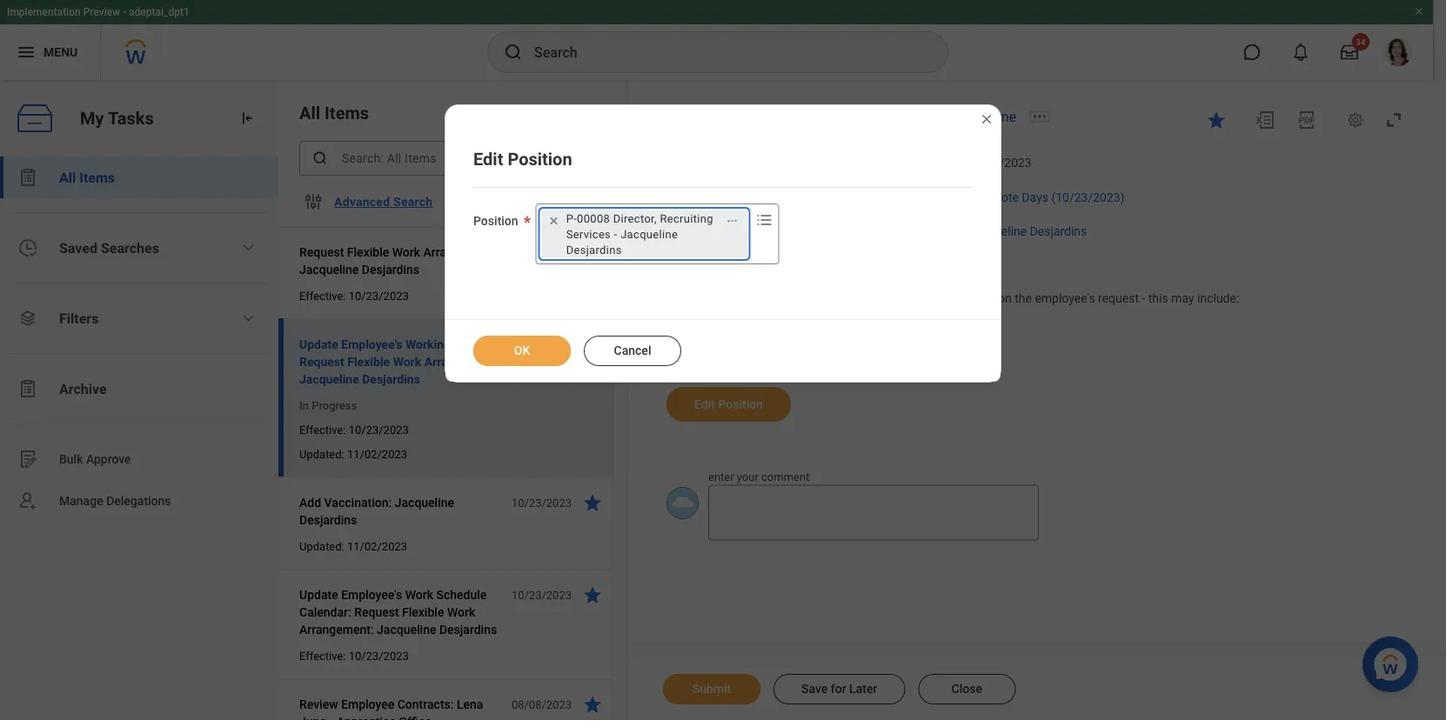 Task type: describe. For each thing, give the bounding box(es) containing it.
based
[[962, 292, 995, 306]]

approve
[[86, 452, 131, 467]]

implementation preview -   adeptai_dpt1 banner
[[0, 0, 1434, 80]]

enter your comment text field
[[708, 485, 1039, 541]]

created:
[[667, 156, 712, 170]]

1 horizontal spatial search image
[[503, 42, 524, 63]]

recruiting
[[660, 212, 714, 225]]

apprentice
[[337, 715, 396, 721]]

edit position button
[[667, 387, 791, 422]]

advanced
[[334, 195, 390, 209]]

jacqueline inside p-00008 director, recruiting services - jacqueline desjardins
[[621, 228, 678, 241]]

change
[[804, 318, 845, 333]]

2 remote from the left
[[977, 190, 1019, 205]]

item list element
[[279, 80, 628, 721]]

working for time
[[932, 108, 982, 125]]

desjardins inside update employee's work schedule calendar: request flexible work arrangement: jacqueline desjardins
[[439, 623, 497, 637]]

update for update employee's work schedule calendar: request flexible work arrangement: jacqueline desjardins
[[299, 588, 338, 602]]

employee
[[341, 698, 394, 712]]

jung
[[299, 715, 327, 721]]

include:
[[1198, 292, 1240, 306]]

desjardins inside add vaccination: jacqueline desjardins
[[299, 513, 357, 527]]

implementation
[[7, 6, 81, 18]]

information
[[896, 292, 959, 306]]

tasks for my tasks
[[108, 108, 154, 128]]

ok
[[514, 344, 530, 358]]

user plus image
[[17, 491, 38, 512]]

my tasks
[[80, 108, 154, 128]]

manage
[[59, 494, 103, 508]]

action bar region
[[628, 657, 1447, 721]]

edit inside button
[[695, 397, 715, 412]]

in
[[299, 399, 309, 412]]

11/20/2023
[[512, 246, 572, 259]]

adeptai_dpt1
[[129, 6, 190, 18]]

0 horizontal spatial time
[[868, 318, 896, 333]]

- for remote work > work/remote hybrid - remote days (10/23/2023)
[[971, 190, 974, 205]]

update employee's working time link
[[811, 108, 1017, 125]]

0 vertical spatial position
[[508, 149, 572, 169]]

bulk approve
[[59, 452, 131, 467]]

this
[[1149, 292, 1169, 306]]

overall for overall status
[[667, 258, 705, 272]]

the for change the time type
[[848, 318, 866, 333]]

1 vertical spatial 11/02/2023
[[347, 448, 407, 461]]

request inside button
[[299, 245, 344, 259]]

effective: down the "do"
[[789, 156, 839, 170]]

delegations
[[106, 494, 171, 508]]

0 vertical spatial updated:
[[916, 156, 964, 170]]

employee's for update employee's work schedule calendar: request flexible work arrangement: jacqueline desjardins
[[341, 588, 402, 602]]

services
[[566, 228, 611, 241]]

implementation preview -   adeptai_dpt1
[[7, 6, 190, 18]]

ok button
[[473, 336, 571, 366]]

effective: 10/23/2023 for employee's
[[299, 650, 409, 663]]

08/08/2023
[[512, 698, 572, 712]]

configure image
[[303, 191, 324, 212]]

for
[[667, 190, 685, 205]]

00008
[[577, 212, 610, 225]]

do
[[769, 106, 790, 127]]

arrangement: inside button
[[423, 245, 498, 259]]

tasks for my tasks (all items)
[[68, 95, 123, 120]]

clipboard image
[[17, 167, 38, 188]]

>
[[845, 190, 852, 205]]

update employee's work schedule calendar: request flexible work arrangement: jacqueline desjardins
[[299, 588, 497, 637]]

advanced search
[[334, 195, 433, 209]]

star image for updated: 11/02/2023
[[582, 493, 603, 514]]

(all
[[128, 95, 161, 120]]

p-00008 director, recruiting services - jacqueline desjardins, press delete to clear value. option
[[542, 211, 747, 258]]

clipboard image
[[17, 379, 38, 400]]

process
[[708, 224, 752, 238]]

(10/23/2023)
[[1052, 190, 1125, 205]]

review employee contracts: lena jung - apprentice offic button
[[299, 695, 502, 721]]

search image inside item list element
[[312, 150, 329, 167]]

my for my tasks (all items)
[[35, 95, 64, 120]]

working for time:
[[406, 337, 451, 352]]

contracts:
[[398, 698, 454, 712]]

my tasks (all items) main content
[[0, 80, 1447, 721]]

2 updated: 11/02/2023 from the top
[[299, 540, 407, 553]]

may
[[1172, 292, 1195, 306]]

hybrid
[[933, 190, 968, 205]]

update employee's working time: request flexible work arrangement: jacqueline desjardins button
[[299, 334, 502, 390]]

successfully
[[769, 258, 838, 272]]

lena
[[457, 698, 483, 712]]

update the appropriate information based on the employee's request - this may include:
[[769, 292, 1240, 306]]

my tasks element
[[0, 80, 279, 721]]

update employee's work schedule calendar: request flexible work arrangement: jacqueline desjardins button
[[299, 585, 502, 641]]

jacqueline inside request flexible work arrangement: jacqueline desjardins
[[299, 262, 359, 277]]

days
[[1022, 190, 1049, 205]]

jacqueline inside update employee's work schedule calendar: request flexible work arrangement: jacqueline desjardins
[[377, 623, 436, 637]]

1 vertical spatial updated:
[[299, 448, 344, 461]]

schedule
[[436, 588, 487, 602]]

2 effective: 10/23/2023 from the top
[[299, 423, 409, 436]]

star image for update employee's working time: request flexible work arrangement: jacqueline desjardins
[[582, 334, 603, 355]]

update for update employee's working time: request flexible work arrangement: jacqueline desjardins
[[299, 337, 338, 352]]

your
[[737, 471, 759, 484]]

edit position inside button
[[695, 397, 763, 412]]

created: 10/23/2023 | effective: 10/23/2023 | updated: 11/02/2023
[[667, 156, 1032, 170]]

preview
[[83, 6, 120, 18]]

flexible inside update employee's working time: request flexible work arrangement: jacqueline desjardins
[[347, 355, 390, 369]]

inbox large image
[[1341, 44, 1359, 61]]

employee's for update employee's working time
[[859, 108, 928, 125]]

export to excel image
[[1255, 110, 1276, 131]]

effective: down in progress
[[299, 423, 346, 436]]

position inside edit position button
[[718, 397, 763, 412]]

effective: 10/23/2023 for flexible
[[299, 289, 409, 302]]

enter
[[708, 471, 734, 484]]

notifications large image
[[1293, 44, 1310, 61]]

on
[[998, 292, 1012, 306]]

overall status element
[[769, 247, 900, 273]]

time:
[[454, 337, 485, 352]]

0 vertical spatial 11/02/2023
[[967, 156, 1032, 170]]

successfully completed
[[769, 258, 900, 272]]

bulk
[[59, 452, 83, 467]]

add vaccination: jacqueline desjardins
[[299, 496, 454, 527]]

items
[[584, 108, 606, 118]]

1 updated: 11/02/2023 from the top
[[299, 448, 407, 461]]

effective: down calendar: at the left bottom of page
[[299, 650, 346, 663]]

my tasks (all items)
[[35, 95, 227, 120]]

all items inside button
[[59, 169, 115, 186]]

2 horizontal spatial the
[[1015, 292, 1032, 306]]

effective: down the request flexible work arrangement: jacqueline desjardins button
[[299, 289, 346, 302]]

items)
[[166, 95, 227, 120]]

- for p-00008 director, recruiting services - jacqueline desjardins
[[614, 228, 618, 241]]

flexible inside request flexible work arrangement: jacqueline desjardins
[[347, 245, 389, 259]]

advanced search button
[[327, 185, 440, 219]]

manage delegations
[[59, 494, 171, 508]]

0 vertical spatial request flexible work arrangement: jacqueline desjardins
[[769, 224, 1087, 238]]

appropriate
[[831, 292, 893, 306]]



Task type: vqa. For each thing, say whether or not it's contained in the screenshot.
"justify" ICON
no



Task type: locate. For each thing, give the bounding box(es) containing it.
1 vertical spatial edit position
[[695, 397, 763, 412]]

list
[[0, 157, 279, 522]]

completed
[[841, 258, 900, 272]]

1 horizontal spatial remote
[[977, 190, 1019, 205]]

desjardins inside update employee's working time: request flexible work arrangement: jacqueline desjardins
[[362, 372, 420, 386]]

jacqueline inside add vaccination: jacqueline desjardins
[[395, 496, 454, 510]]

all right clipboard icon
[[59, 169, 76, 186]]

1 overall from the top
[[667, 224, 705, 238]]

| down the "do"
[[783, 156, 786, 170]]

request down configure image
[[299, 245, 344, 259]]

flexible down schedule
[[402, 605, 444, 620]]

the for update the appropriate information based on the employee's request - this may include:
[[811, 292, 828, 306]]

employee's inside update employee's working time: request flexible work arrangement: jacqueline desjardins
[[341, 337, 403, 352]]

- inside banner
[[123, 6, 126, 18]]

request up in progress
[[299, 355, 344, 369]]

work inside update employee's working time: request flexible work arrangement: jacqueline desjardins
[[393, 355, 421, 369]]

edit position dialog
[[445, 104, 1002, 383]]

1 vertical spatial search image
[[312, 150, 329, 167]]

11/02/2023 down close edit position image
[[967, 156, 1032, 170]]

2 vertical spatial effective: 10/23/2023
[[299, 650, 409, 663]]

1 horizontal spatial |
[[910, 156, 913, 170]]

1 horizontal spatial time
[[986, 108, 1017, 125]]

star image for 08/08/2023
[[582, 695, 603, 715]]

complete
[[667, 106, 742, 127]]

overall down the for
[[667, 224, 705, 238]]

0 horizontal spatial my
[[35, 95, 64, 120]]

in progress
[[299, 399, 357, 412]]

all inside button
[[59, 169, 76, 186]]

1 horizontal spatial the
[[848, 318, 866, 333]]

edit position
[[473, 149, 572, 169], [695, 397, 763, 412]]

star image for request flexible work arrangement: jacqueline desjardins
[[582, 242, 603, 263]]

update inside update employee's work schedule calendar: request flexible work arrangement: jacqueline desjardins
[[299, 588, 338, 602]]

1 remote from the left
[[769, 190, 811, 205]]

request up successfully
[[769, 224, 814, 238]]

the
[[811, 292, 828, 306], [1015, 292, 1032, 306], [848, 318, 866, 333]]

calendar:
[[299, 605, 351, 620]]

profile logan mcneil element
[[1374, 33, 1423, 71]]

update up created: 10/23/2023 | effective: 10/23/2023 | updated: 11/02/2023
[[811, 108, 855, 125]]

- for review employee contracts: lena jung - apprentice offic
[[330, 715, 334, 721]]

work
[[814, 190, 842, 205], [861, 224, 889, 238], [392, 245, 420, 259], [393, 355, 421, 369], [405, 588, 433, 602], [447, 605, 475, 620]]

work inside button
[[392, 245, 420, 259]]

jacqueline down configure image
[[299, 262, 359, 277]]

cancel button
[[584, 336, 682, 366]]

the down appropriate
[[848, 318, 866, 333]]

0 vertical spatial working
[[932, 108, 982, 125]]

remote left days
[[977, 190, 1019, 205]]

edit
[[473, 149, 503, 169], [695, 397, 715, 412]]

desjardins inside button
[[362, 262, 420, 277]]

position up '11/20/2023'
[[473, 214, 518, 228]]

request flexible work arrangement: jacqueline desjardins inside button
[[299, 245, 498, 277]]

position up your at the bottom right of page
[[718, 397, 763, 412]]

1 vertical spatial updated: 11/02/2023
[[299, 540, 407, 553]]

0 horizontal spatial |
[[783, 156, 786, 170]]

employee's for update employee's working time: request flexible work arrangement: jacqueline desjardins
[[341, 337, 403, 352]]

type
[[898, 318, 924, 333]]

enter your comment
[[708, 471, 810, 484]]

1 | from the left
[[783, 156, 786, 170]]

position down the 34
[[508, 149, 572, 169]]

status
[[708, 258, 743, 272]]

| up work/remote
[[910, 156, 913, 170]]

all items
[[299, 103, 369, 123], [59, 169, 115, 186]]

archive button
[[0, 368, 279, 410]]

updated: down add
[[299, 540, 344, 553]]

flexible up overall status 'element'
[[817, 224, 858, 238]]

2 vertical spatial position
[[718, 397, 763, 412]]

update inside update employee's working time: request flexible work arrangement: jacqueline desjardins
[[299, 337, 338, 352]]

the right on
[[1015, 292, 1032, 306]]

request
[[769, 224, 814, 238], [299, 245, 344, 259], [299, 355, 344, 369], [354, 605, 399, 620]]

- right "preview"
[[123, 6, 126, 18]]

- inside review employee contracts: lena jung - apprentice offic
[[330, 715, 334, 721]]

0 horizontal spatial search image
[[312, 150, 329, 167]]

jacqueline right vaccination:
[[395, 496, 454, 510]]

search
[[393, 195, 433, 209]]

update employee's working time: request flexible work arrangement: jacqueline desjardins
[[299, 337, 500, 386]]

p-00008 director, recruiting services - jacqueline desjardins
[[566, 212, 714, 256]]

10/23/2023
[[715, 156, 780, 170], [842, 156, 907, 170], [349, 289, 409, 302], [512, 338, 572, 351], [349, 423, 409, 436], [512, 497, 572, 510], [512, 589, 572, 602], [349, 650, 409, 663]]

the up change
[[811, 292, 828, 306]]

star image
[[582, 493, 603, 514], [582, 695, 603, 715]]

tasks inside "element"
[[108, 108, 154, 128]]

close environment banner image
[[1414, 6, 1425, 17]]

request inside update employee's working time: request flexible work arrangement: jacqueline desjardins
[[299, 355, 344, 369]]

items inside item list element
[[325, 103, 369, 123]]

request right calendar: at the left bottom of page
[[354, 605, 399, 620]]

1 horizontal spatial working
[[932, 108, 982, 125]]

list inside my tasks (all items) main content
[[0, 157, 279, 522]]

1 vertical spatial all
[[59, 169, 76, 186]]

1 vertical spatial employee's
[[341, 337, 403, 352]]

edit position up x small image
[[473, 149, 572, 169]]

2 | from the left
[[910, 156, 913, 170]]

34 items
[[572, 108, 606, 118]]

1 horizontal spatial request flexible work arrangement: jacqueline desjardins
[[769, 224, 1087, 238]]

jacqueline
[[968, 224, 1027, 238], [621, 228, 678, 241], [299, 262, 359, 277], [299, 372, 359, 386], [395, 496, 454, 510], [377, 623, 436, 637]]

overall status
[[667, 258, 743, 272]]

edit inside "dialog"
[[473, 149, 503, 169]]

1 vertical spatial edit
[[695, 397, 715, 412]]

employee's
[[1035, 292, 1095, 306]]

0 horizontal spatial request flexible work arrangement: jacqueline desjardins
[[299, 245, 498, 277]]

working up remote work > work/remote hybrid - remote days (10/23/2023) link
[[932, 108, 982, 125]]

progress
[[312, 399, 357, 412]]

edit position inside "dialog"
[[473, 149, 572, 169]]

updated: 11/02/2023 down add vaccination: jacqueline desjardins on the bottom left
[[299, 540, 407, 553]]

comment
[[762, 471, 810, 484]]

jacqueline up in progress
[[299, 372, 359, 386]]

2 vertical spatial 11/02/2023
[[347, 540, 407, 553]]

position
[[508, 149, 572, 169], [473, 214, 518, 228], [718, 397, 763, 412]]

updated: down in progress
[[299, 448, 344, 461]]

flexible up progress
[[347, 355, 390, 369]]

desjardins inside p-00008 director, recruiting services - jacqueline desjardins
[[566, 243, 622, 256]]

0 horizontal spatial edit
[[473, 149, 503, 169]]

updated: up remote work > work/remote hybrid - remote days (10/23/2023) link
[[916, 156, 964, 170]]

star image
[[1206, 110, 1227, 131], [582, 242, 603, 263], [582, 334, 603, 355], [582, 585, 603, 606]]

p-00008 director, recruiting services - jacqueline desjardins element
[[566, 211, 717, 258]]

1 star image from the top
[[582, 493, 603, 514]]

flexible
[[817, 224, 858, 238], [347, 245, 389, 259], [347, 355, 390, 369], [402, 605, 444, 620]]

arrangement: down search
[[423, 245, 498, 259]]

1 horizontal spatial all items
[[299, 103, 369, 123]]

all
[[299, 103, 320, 123], [59, 169, 76, 186]]

all items button
[[0, 157, 279, 198]]

overall left 'status' at the top of page
[[667, 258, 705, 272]]

bulk approve link
[[0, 439, 279, 480]]

remote up prompts icon
[[769, 190, 811, 205]]

0 horizontal spatial the
[[811, 292, 828, 306]]

0 horizontal spatial items
[[79, 169, 115, 186]]

items
[[325, 103, 369, 123], [79, 169, 115, 186]]

1 vertical spatial star image
[[582, 695, 603, 715]]

prompts image
[[754, 210, 775, 231]]

1 effective: 10/23/2023 from the top
[[299, 289, 409, 302]]

desjardins
[[1030, 224, 1087, 238], [566, 243, 622, 256], [362, 262, 420, 277], [362, 372, 420, 386], [299, 513, 357, 527], [439, 623, 497, 637]]

effective: 10/23/2023 down the request flexible work arrangement: jacqueline desjardins button
[[299, 289, 409, 302]]

1 vertical spatial request flexible work arrangement: jacqueline desjardins
[[299, 245, 498, 277]]

review
[[299, 698, 338, 712]]

request flexible work arrangement: jacqueline desjardins button
[[299, 242, 502, 280]]

0 horizontal spatial all items
[[59, 169, 115, 186]]

2 overall from the top
[[667, 258, 705, 272]]

request
[[1098, 292, 1139, 306]]

jacqueline down days
[[968, 224, 1027, 238]]

overall
[[667, 224, 705, 238], [667, 258, 705, 272]]

fullscreen image
[[1384, 110, 1405, 131]]

effective: 10/23/2023 up employee
[[299, 650, 409, 663]]

tasks
[[68, 95, 123, 120], [108, 108, 154, 128]]

1 vertical spatial overall
[[667, 258, 705, 272]]

arrangement: down calendar: at the left bottom of page
[[299, 623, 374, 637]]

update employee's working time
[[811, 108, 1017, 125]]

1 horizontal spatial my
[[80, 108, 104, 128]]

director,
[[613, 212, 657, 225]]

review employee contracts: lena jung - apprentice offic
[[299, 698, 483, 721]]

11/02/2023 up vaccination:
[[347, 448, 407, 461]]

star image for update employee's work schedule calendar: request flexible work arrangement: jacqueline desjardins
[[582, 585, 603, 606]]

update down successfully
[[769, 292, 808, 306]]

0 vertical spatial employee's
[[859, 108, 928, 125]]

update up in progress
[[299, 337, 338, 352]]

flexible down the advanced
[[347, 245, 389, 259]]

rename image
[[17, 449, 38, 470]]

1 horizontal spatial edit
[[695, 397, 715, 412]]

1 vertical spatial position
[[473, 214, 518, 228]]

request flexible work arrangement: jacqueline desjardins down remote work > work/remote hybrid - remote days (10/23/2023)
[[769, 224, 1087, 238]]

working
[[932, 108, 982, 125], [406, 337, 451, 352]]

|
[[783, 156, 786, 170], [910, 156, 913, 170]]

1 vertical spatial effective: 10/23/2023
[[299, 423, 409, 436]]

2 star image from the top
[[582, 695, 603, 715]]

0 vertical spatial star image
[[582, 493, 603, 514]]

employee's up calendar: at the left bottom of page
[[341, 588, 402, 602]]

working left time:
[[406, 337, 451, 352]]

34
[[572, 108, 582, 118]]

close edit position image
[[980, 112, 994, 126]]

change the time type
[[804, 318, 924, 333]]

update up calendar: at the left bottom of page
[[299, 588, 338, 602]]

jacqueline down schedule
[[377, 623, 436, 637]]

updated: 11/02/2023
[[299, 448, 407, 461], [299, 540, 407, 553]]

0 horizontal spatial all
[[59, 169, 76, 186]]

vaccination:
[[324, 496, 392, 510]]

update for update the appropriate information based on the employee's request - this may include:
[[769, 292, 808, 306]]

all inside item list element
[[299, 103, 320, 123]]

all right transformation import image
[[299, 103, 320, 123]]

- right "hybrid"
[[971, 190, 974, 205]]

0 vertical spatial updated: 11/02/2023
[[299, 448, 407, 461]]

0 vertical spatial search image
[[503, 42, 524, 63]]

0 vertical spatial all items
[[299, 103, 369, 123]]

1 vertical spatial working
[[406, 337, 451, 352]]

view printable version (pdf) image
[[1297, 110, 1318, 131]]

0 horizontal spatial working
[[406, 337, 451, 352]]

remote work > work/remote hybrid - remote days (10/23/2023)
[[769, 190, 1125, 205]]

0 horizontal spatial remote
[[769, 190, 811, 205]]

arrangement: down time:
[[424, 355, 500, 369]]

transformation import image
[[238, 110, 256, 127]]

archive
[[59, 381, 107, 397]]

0 vertical spatial time
[[986, 108, 1017, 125]]

1 horizontal spatial items
[[325, 103, 369, 123]]

employee's up created: 10/23/2023 | effective: 10/23/2023 | updated: 11/02/2023
[[859, 108, 928, 125]]

complete to do
[[667, 106, 790, 127]]

1 horizontal spatial edit position
[[695, 397, 763, 412]]

effective: 10/23/2023 down progress
[[299, 423, 409, 436]]

jacqueline down director,
[[621, 228, 678, 241]]

add vaccination: jacqueline desjardins button
[[299, 493, 502, 531]]

tasks up all items button on the left
[[108, 108, 154, 128]]

remote
[[769, 190, 811, 205], [977, 190, 1019, 205]]

0 vertical spatial effective: 10/23/2023
[[299, 289, 409, 302]]

1 vertical spatial time
[[868, 318, 896, 333]]

- left this
[[1142, 292, 1146, 306]]

0 horizontal spatial edit position
[[473, 149, 572, 169]]

employee's
[[859, 108, 928, 125], [341, 337, 403, 352], [341, 588, 402, 602]]

0 vertical spatial all
[[299, 103, 320, 123]]

update for update employee's working time
[[811, 108, 855, 125]]

to
[[746, 106, 765, 127]]

2 vertical spatial updated:
[[299, 540, 344, 553]]

items inside all items button
[[79, 169, 115, 186]]

cancel
[[614, 344, 651, 358]]

11/02/2023 down add vaccination: jacqueline desjardins on the bottom left
[[347, 540, 407, 553]]

jacqueline inside update employee's working time: request flexible work arrangement: jacqueline desjardins
[[299, 372, 359, 386]]

0 vertical spatial edit
[[473, 149, 503, 169]]

all items inside item list element
[[299, 103, 369, 123]]

search image
[[503, 42, 524, 63], [312, 150, 329, 167]]

my for my tasks
[[80, 108, 104, 128]]

0 vertical spatial overall
[[667, 224, 705, 238]]

- down review
[[330, 715, 334, 721]]

2 vertical spatial employee's
[[341, 588, 402, 602]]

- inside p-00008 director, recruiting services - jacqueline desjardins
[[614, 228, 618, 241]]

employee's up progress
[[341, 337, 403, 352]]

updated: 11/02/2023 up vaccination:
[[299, 448, 407, 461]]

p-
[[566, 212, 577, 225]]

0 vertical spatial edit position
[[473, 149, 572, 169]]

overall process
[[667, 224, 752, 238]]

3 effective: 10/23/2023 from the top
[[299, 650, 409, 663]]

my inside "element"
[[80, 108, 104, 128]]

1 vertical spatial all items
[[59, 169, 115, 186]]

- down director,
[[614, 228, 618, 241]]

-
[[123, 6, 126, 18], [971, 190, 974, 205], [614, 228, 618, 241], [1142, 292, 1146, 306], [330, 715, 334, 721]]

remote work > work/remote hybrid - remote days (10/23/2023) link
[[769, 187, 1125, 205]]

edit position up enter at the bottom of page
[[695, 397, 763, 412]]

overall for overall process
[[667, 224, 705, 238]]

1 horizontal spatial all
[[299, 103, 320, 123]]

tasks left (all
[[68, 95, 123, 120]]

update
[[811, 108, 855, 125], [769, 292, 808, 306], [299, 337, 338, 352], [299, 588, 338, 602]]

effective:
[[789, 156, 839, 170], [299, 289, 346, 302], [299, 423, 346, 436], [299, 650, 346, 663]]

add
[[299, 496, 321, 510]]

my left my tasks
[[35, 95, 64, 120]]

related actions image
[[726, 215, 739, 227]]

working inside update employee's working time: request flexible work arrangement: jacqueline desjardins
[[406, 337, 451, 352]]

my left (all
[[80, 108, 104, 128]]

request flexible work arrangement: jacqueline desjardins down search
[[299, 245, 498, 277]]

arrangement: down remote work > work/remote hybrid - remote days (10/23/2023)
[[892, 224, 965, 238]]

x small image
[[545, 212, 563, 230]]

employee's inside update employee's work schedule calendar: request flexible work arrangement: jacqueline desjardins
[[341, 588, 402, 602]]

1 vertical spatial items
[[79, 169, 115, 186]]

work/remote
[[855, 190, 930, 205]]

arrangement: inside update employee's working time: request flexible work arrangement: jacqueline desjardins
[[424, 355, 500, 369]]

arrangement: inside update employee's work schedule calendar: request flexible work arrangement: jacqueline desjardins
[[299, 623, 374, 637]]

request inside update employee's work schedule calendar: request flexible work arrangement: jacqueline desjardins
[[354, 605, 399, 620]]

flexible inside update employee's work schedule calendar: request flexible work arrangement: jacqueline desjardins
[[402, 605, 444, 620]]

manage delegations link
[[0, 480, 279, 522]]

0 vertical spatial items
[[325, 103, 369, 123]]

list containing all items
[[0, 157, 279, 522]]



